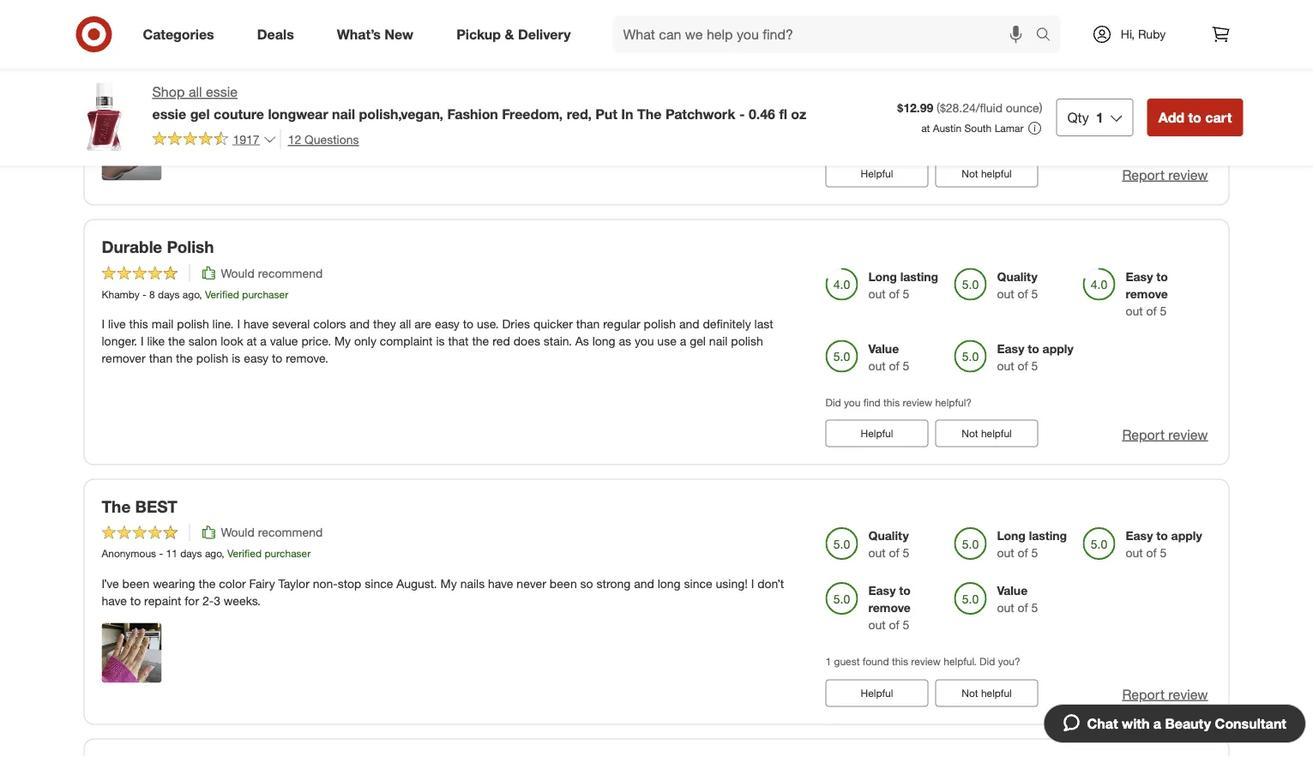 Task type: describe. For each thing, give the bounding box(es) containing it.
polish left definitely on the top of the page
[[644, 316, 676, 331]]

for inside the i've been wearing the color fairy taylor non-stop since august. my nails have never been so strong and long since using! i don't have to repaint for 2-3 weeks.
[[185, 593, 199, 608]]

does
[[514, 333, 540, 348]]

polish up salon
[[177, 316, 209, 331]]

i live this mail polish line. i have several colors and they all are easy to use. dries quicker than regular polish and definitely last longer. i like the salon look at a value price. my only complaint is that the red does stain. as long as you use a gel nail polish remover than the polish is easy to remove.
[[102, 316, 774, 365]]

so inside i love getting dip and gel nails but can't afford it anymore, so i've tried a few at home options. this is the cheapest regular polish that i can find that will actually stay with no chips for two or three weeks. you have to use the step 2 top coat! i also use a base coat. ulta has a wider color variety.
[[412, 56, 424, 71]]

1 vertical spatial easy to apply out of 5
[[1126, 529, 1203, 561]]

cheapest
[[660, 56, 710, 71]]

0 vertical spatial ,
[[199, 28, 202, 41]]

for inside i love getting dip and gel nails but can't afford it anymore, so i've tried a few at home options. this is the cheapest regular polish that i can find that will actually stay with no chips for two or three weeks. you have to use the step 2 top coat! i also use a base coat. ulta has a wider color variety.
[[368, 73, 382, 88]]

couture inside shop all essie essie gel couture longwear nail polish,vegan, fashion freedom, red, put in the patchwork - 0.46 fl oz
[[214, 105, 264, 122]]

1 horizontal spatial quality
[[997, 269, 1038, 284]]

not helpful button for the best
[[936, 680, 1039, 707]]

pickup & delivery link
[[442, 15, 592, 53]]

2 horizontal spatial at
[[922, 122, 930, 135]]

anonymous - 11 days ago , verified purchaser
[[102, 548, 311, 560]]

coat!
[[660, 73, 687, 88]]

not for the best
[[962, 687, 979, 700]]

0 vertical spatial quality out of 5
[[997, 269, 1039, 301]]

polish
[[167, 237, 214, 257]]

2 horizontal spatial use
[[722, 73, 741, 88]]

a right look
[[260, 333, 267, 348]]

1 vertical spatial is
[[436, 333, 445, 348]]

have left never
[[488, 576, 513, 591]]

ago for polish
[[183, 288, 199, 301]]

would recommend for the best
[[221, 525, 323, 540]]

hide hard to resist image
[[523, 168, 532, 178]]

stay
[[267, 73, 289, 88]]

1 vertical spatial long lasting out of 5
[[869, 269, 939, 301]]

12 questions
[[288, 132, 359, 147]]

0 vertical spatial than
[[576, 316, 600, 331]]

ruby
[[1139, 27, 1166, 42]]

11
[[166, 548, 177, 560]]

0 vertical spatial 3
[[149, 28, 155, 41]]

2 horizontal spatial out of 5
[[1126, 26, 1167, 41]]

questions
[[305, 132, 359, 147]]

not helpful for the best
[[962, 687, 1012, 700]]

discover essie collections
[[69, 96, 271, 115]]

guest review image 1 of 1, zoom in image for i've been wearing the color fairy taylor non-stop since august. my nails have never been so strong and long since using! i don't have to repaint for 2-3 weeks.
[[102, 623, 162, 683]]

1 horizontal spatial out of 5
[[997, 98, 1039, 113]]

hide expressie image
[[1226, 168, 1236, 178]]

2 vertical spatial did
[[980, 656, 996, 669]]

i've inside i love getting dip and gel nails but can't afford it anymore, so i've tried a few at home options. this is the cheapest regular polish that i can find that will actually stay with no chips for two or three weeks. you have to use the step 2 top coat! i also use a base coat. ulta has a wider color variety.
[[428, 56, 445, 71]]

did for i love getting dip and gel nails but can't afford it anymore, so i've tried a few at home options. this is the cheapest regular polish that i can find that will actually stay with no chips for two or three weeks. you have to use the step 2 top coat! i also use a base coat. ulta has a wider color variety.
[[826, 136, 841, 149]]

hide gel couture button
[[985, 163, 1006, 183]]

no
[[318, 73, 332, 88]]

a right has
[[179, 91, 185, 106]]

regular inside i love getting dip and gel nails but can't afford it anymore, so i've tried a few at home options. this is the cheapest regular polish that i can find that will actually stay with no chips for two or three weeks. you have to use the step 2 top coat! i also use a base coat. ulta has a wider color variety.
[[713, 56, 750, 71]]

color inside i love getting dip and gel nails but can't afford it anymore, so i've tried a few at home options. this is the cheapest regular polish that i can find that will actually stay with no chips for two or three weeks. you have to use the step 2 top coat! i also use a base coat. ulta has a wider color variety.
[[222, 91, 249, 106]]

report review button for polish
[[1123, 425, 1209, 445]]

a left the few
[[476, 56, 483, 71]]

khamby
[[102, 288, 140, 301]]

0 vertical spatial days
[[157, 28, 179, 41]]

0 vertical spatial verified
[[204, 28, 239, 41]]

at austin south lamar
[[922, 122, 1024, 135]]

did you find this review helpful? for 5
[[826, 396, 972, 409]]

hide apricot cuticle oil button
[[751, 163, 772, 183]]

verified for best
[[227, 548, 262, 560]]

afford
[[315, 56, 346, 71]]

- for i live this mail polish line. i have several colors and they all are easy to use. dries quicker than regular polish and definitely last longer. i like the salon look at a value price. my only complaint is that the red does stain. as long as you use a gel nail polish remover than the polish is easy to remove.
[[142, 288, 146, 301]]

verified for polish
[[205, 288, 239, 301]]

not for durable polish
[[962, 427, 979, 440]]

i've been wearing the color fairy taylor non-stop since august. my nails have never been so strong and long since using! i don't have to repaint for 2-3 weeks.
[[102, 576, 784, 608]]

12 questions link
[[280, 129, 359, 149]]

dip
[[174, 56, 191, 71]]

helpful? for long lasting out of 5
[[936, 396, 972, 409]]

shop
[[152, 84, 185, 100]]

anonymous
[[102, 548, 156, 560]]

gel left repaint
[[114, 596, 138, 615]]

weeks. inside i love getting dip and gel nails but can't afford it anymore, so i've tried a few at home options. this is the cheapest regular polish that i can find that will actually stay with no chips for two or three weeks. you have to use the step 2 top coat! i also use a base coat. ulta has a wider color variety.
[[454, 73, 490, 88]]

1 vertical spatial easy to remove out of 5
[[1126, 269, 1168, 318]]

stop
[[338, 576, 362, 591]]

polish down "last"
[[731, 333, 763, 348]]

step
[[602, 73, 626, 88]]

fashion
[[447, 105, 498, 122]]

gel inside i live this mail polish line. i have several colors and they all are easy to use. dries quicker than regular polish and definitely last longer. i like the salon look at a value price. my only complaint is that the red does stain. as long as you use a gel nail polish remover than the polish is easy to remove.
[[690, 333, 706, 348]]

0 horizontal spatial out of 5
[[869, 98, 910, 113]]

helpful for the best
[[981, 687, 1012, 700]]

that inside i live this mail polish line. i have several colors and they all are easy to use. dries quicker than regular polish and definitely last longer. i like the salon look at a value price. my only complaint is that the red does stain. as long as you use a gel nail polish remover than the polish is easy to remove.
[[448, 333, 469, 348]]

actually
[[223, 73, 264, 88]]

lasting for quality out of 5
[[1029, 529, 1067, 544]]

hide expressie button
[[1221, 163, 1241, 183]]

the down salon
[[176, 350, 193, 365]]

search
[[1028, 28, 1070, 44]]

long lasting out of 5 for easy to remove
[[997, 9, 1067, 41]]

/fluid
[[976, 100, 1003, 115]]

0 vertical spatial easy to remove out of 5
[[869, 9, 911, 58]]

khamby - 8 days ago , verified purchaser
[[102, 288, 289, 301]]

to inside the i've been wearing the color fairy taylor non-stop since august. my nails have never been so strong and long since using! i don't have to repaint for 2-3 weeks.
[[130, 593, 141, 608]]

not helpful button for durable polish
[[936, 420, 1039, 447]]

repaint
[[144, 593, 181, 608]]

2 vertical spatial is
[[232, 350, 241, 365]]

coat.
[[102, 91, 128, 106]]

the best
[[102, 497, 177, 517]]

2 vertical spatial easy to remove out of 5
[[869, 584, 911, 633]]

this
[[602, 56, 624, 71]]

1 not helpful button from the top
[[936, 160, 1039, 188]]

austin
[[933, 122, 962, 135]]

what's new
[[337, 26, 414, 43]]

freedom,
[[502, 105, 563, 122]]

remove.
[[286, 350, 329, 365]]

hide hard to resist button
[[517, 163, 538, 183]]

1 vertical spatial apply
[[1172, 529, 1203, 544]]

it
[[349, 56, 356, 71]]

gel inside i love getting dip and gel nails but can't afford it anymore, so i've tried a few at home options. this is the cheapest regular polish that i can find that will actually stay with no chips for two or three weeks. you have to use the step 2 top coat! i also use a base coat. ulta has a wider color variety.
[[218, 56, 234, 71]]

have inside i love getting dip and gel nails but can't afford it anymore, so i've tried a few at home options. this is the cheapest regular polish that i can find that will actually stay with no chips for two or three weeks. you have to use the step 2 top coat! i also use a base coat. ulta has a wider color variety.
[[517, 73, 542, 88]]

ago for best
[[205, 548, 222, 560]]

top
[[639, 73, 657, 88]]

hide apricot cuticle oil image
[[757, 168, 766, 178]]

this for i love getting dip and gel nails but can't afford it anymore, so i've tried a few at home options. this is the cheapest regular polish that i can find that will actually stay with no chips for two or three weeks. you have to use the step 2 top coat! i also use a base coat. ulta has a wider color variety.
[[884, 136, 900, 149]]

helpful button for best
[[826, 680, 929, 707]]

1 helpful from the top
[[861, 167, 894, 180]]

long lasting out of 5 for quality
[[997, 529, 1067, 561]]

kits
[[207, 596, 235, 615]]

chips
[[335, 73, 364, 88]]

strong
[[597, 576, 631, 591]]

don't
[[758, 576, 784, 591]]

0 horizontal spatial quality
[[869, 529, 909, 544]]

essie down anonymous
[[69, 596, 110, 615]]

lasting for easy to remove out of 5
[[1029, 9, 1067, 24]]

1 report from the top
[[1123, 167, 1165, 183]]

2 horizontal spatial value
[[997, 584, 1028, 599]]

love
[[108, 56, 130, 71]]

has
[[156, 91, 176, 106]]

$12.99
[[898, 100, 934, 115]]

to inside i love getting dip and gel nails but can't afford it anymore, so i've tried a few at home options. this is the cheapest regular polish that i can find that will actually stay with no chips for two or three weeks. you have to use the step 2 top coat! i also use a base coat. ulta has a wider color variety.
[[545, 73, 556, 88]]

quicker
[[534, 316, 573, 331]]

nails inside the i've been wearing the color fairy taylor non-stop since august. my nails have never been so strong and long since using! i don't have to repaint for 2-3 weeks.
[[460, 576, 485, 591]]

colors
[[313, 316, 346, 331]]

recommend for polish
[[258, 265, 323, 280]]

helpful? for easy to remove out of 5
[[936, 136, 972, 149]]

durable
[[102, 237, 162, 257]]

1 vertical spatial remove
[[1126, 286, 1168, 301]]

i right line.
[[237, 316, 240, 331]]

report for the best
[[1123, 686, 1165, 703]]

1 horizontal spatial that
[[178, 73, 199, 88]]

gel inside shop all essie essie gel couture longwear nail polish,vegan, fashion freedom, red, put in the patchwork - 0.46 fl oz
[[190, 105, 210, 122]]

- for i've been wearing the color fairy taylor non-stop since august. my nails have never been so strong and long since using! i don't have to repaint for 2-3 weeks.
[[159, 548, 163, 560]]

a right as
[[680, 333, 687, 348]]

essie up 1917 link
[[206, 84, 238, 100]]

is inside i love getting dip and gel nails but can't afford it anymore, so i've tried a few at home options. this is the cheapest regular polish that i can find that will actually stay with no chips for two or three weeks. you have to use the step 2 top coat! i also use a base coat. ulta has a wider color variety.
[[627, 56, 636, 71]]

or
[[408, 73, 419, 88]]

hi, ruby
[[1121, 27, 1166, 42]]

chat with a beauty consultant button
[[1044, 704, 1307, 744]]

- for i love getting dip and gel nails but can't afford it anymore, so i've tried a few at home options. this is the cheapest regular polish that i can find that will actually stay with no chips for two or three weeks. you have to use the step 2 top coat! i also use a base coat. ulta has a wider color variety.
[[142, 28, 146, 41]]

long inside i live this mail polish line. i have several colors and they all are easy to use. dries quicker than regular polish and definitely last longer. i like the salon look at a value price. my only complaint is that the red does stain. as long as you use a gel nail polish remover than the polish is easy to remove.
[[593, 333, 616, 348]]

the inside shop all essie essie gel couture longwear nail polish,vegan, fashion freedom, red, put in the patchwork - 0.46 fl oz
[[637, 105, 662, 122]]

0.46
[[749, 105, 776, 122]]

in
[[621, 105, 634, 122]]

days for best
[[180, 548, 202, 560]]

taylor
[[278, 576, 310, 591]]

long inside the i've been wearing the color fairy taylor non-stop since august. my nails have never been so strong and long since using! i don't have to repaint for 2-3 weeks.
[[658, 576, 681, 591]]

product comparison element
[[69, 131, 1245, 564]]

1 vertical spatial quality out of 5
[[869, 529, 910, 561]]

$28.24
[[940, 100, 976, 115]]

qty
[[1068, 109, 1089, 126]]

at inside i live this mail polish line. i have several colors and they all are easy to use. dries quicker than regular polish and definitely last longer. i like the salon look at a value price. my only complaint is that the red does stain. as long as you use a gel nail polish remover than the polish is easy to remove.
[[247, 333, 257, 348]]

color inside the i've been wearing the color fairy taylor non-stop since august. my nails have never been so strong and long since using! i don't have to repaint for 2-3 weeks.
[[219, 576, 246, 591]]

report review for polish
[[1123, 426, 1209, 443]]

0 horizontal spatial use
[[559, 73, 579, 88]]

2-
[[202, 593, 214, 608]]

1 vertical spatial value out of 5
[[997, 584, 1039, 616]]

2
[[629, 73, 636, 88]]

my inside the i've been wearing the color fairy taylor non-stop since august. my nails have never been so strong and long since using! i don't have to repaint for 2-3 weeks.
[[441, 576, 457, 591]]

all inside i live this mail polish line. i have several colors and they all are easy to use. dries quicker than regular polish and definitely last longer. i like the salon look at a value price. my only complaint is that the red does stain. as long as you use a gel nail polish remover than the polish is easy to remove.
[[400, 316, 411, 331]]

and left definitely on the top of the page
[[680, 316, 700, 331]]

would recommend for durable polish
[[221, 265, 323, 280]]

3 inside the i've been wearing the color fairy taylor non-stop since august. my nails have never been so strong and long since using! i don't have to repaint for 2-3 weeks.
[[214, 593, 220, 608]]

will
[[202, 73, 220, 88]]

south
[[965, 122, 992, 135]]

can
[[132, 73, 152, 88]]

you for i love getting dip and gel nails but can't afford it anymore, so i've tried a few at home options. this is the cheapest regular polish that i can find that will actually stay with no chips for two or three weeks. you have to use the step 2 top coat! i also use a base coat. ulta has a wider color variety.
[[844, 136, 861, 149]]

2 vertical spatial remove
[[869, 601, 911, 616]]

i left the can
[[126, 73, 129, 88]]

categories
[[143, 26, 214, 43]]

red,
[[567, 105, 592, 122]]

as
[[575, 333, 589, 348]]

you for i live this mail polish line. i have several colors and they all are easy to use. dries quicker than regular polish and definitely last longer. i like the salon look at a value price. my only complaint is that the red does stain. as long as you use a gel nail polish remover than the polish is easy to remove.
[[844, 396, 861, 409]]

the down the options.
[[582, 73, 599, 88]]

helpful for best
[[861, 687, 894, 700]]

as
[[619, 333, 632, 348]]

salon
[[189, 333, 217, 348]]

1 guest found this review helpful. did you?
[[826, 656, 1021, 669]]

are
[[415, 316, 432, 331]]

i left the also
[[690, 73, 693, 88]]

qty 1
[[1068, 109, 1104, 126]]

never
[[517, 576, 546, 591]]

tried
[[448, 56, 473, 71]]

purchaser for the best
[[265, 548, 311, 560]]



Task type: locate. For each thing, give the bounding box(es) containing it.
weeks. inside the i've been wearing the color fairy taylor non-stop since august. my nails have never been so strong and long since using! i don't have to repaint for 2-3 weeks.
[[224, 593, 261, 608]]

did for i live this mail polish line. i have several colors and they all are easy to use. dries quicker than regular polish and definitely last longer. i like the salon look at a value price. my only complaint is that the red does stain. as long as you use a gel nail polish remover than the polish is easy to remove.
[[826, 396, 841, 409]]

report review
[[1123, 167, 1209, 183], [1123, 426, 1209, 443], [1123, 686, 1209, 703]]

helpful.
[[944, 656, 977, 669]]

&
[[505, 26, 514, 43]]

1 horizontal spatial regular
[[713, 56, 750, 71]]

purchaser up taylor on the left of page
[[265, 548, 311, 560]]

1 vertical spatial for
[[185, 593, 199, 608]]

have left repaint
[[102, 593, 127, 608]]

this
[[884, 136, 900, 149], [129, 316, 148, 331], [884, 396, 900, 409], [892, 656, 909, 669]]

all up complaint
[[400, 316, 411, 331]]

find for i live this mail polish line. i have several colors and they all are easy to use. dries quicker than regular polish and definitely last longer. i like the salon look at a value price. my only complaint is that the red does stain. as long as you use a gel nail polish remover than the polish is easy to remove.
[[864, 396, 881, 409]]

my right august.
[[441, 576, 457, 591]]

2 not helpful button from the top
[[936, 420, 1039, 447]]

nail
[[332, 105, 355, 122], [709, 333, 728, 348]]

helpful for polish
[[861, 427, 894, 440]]

use inside i live this mail polish line. i have several colors and they all are easy to use. dries quicker than regular polish and definitely last longer. i like the salon look at a value price. my only complaint is that the red does stain. as long as you use a gel nail polish remover than the polish is easy to remove.
[[658, 333, 677, 348]]

1 horizontal spatial use
[[658, 333, 677, 348]]

couture down wearing
[[142, 596, 202, 615]]

use right the also
[[722, 73, 741, 88]]

regular inside i live this mail polish line. i have several colors and they all are easy to use. dries quicker than regular polish and definitely last longer. i like the salon look at a value price. my only complaint is that the red does stain. as long as you use a gel nail polish remover than the polish is easy to remove.
[[603, 316, 641, 331]]

and right strong at bottom
[[634, 576, 654, 591]]

0 vertical spatial helpful
[[981, 167, 1012, 180]]

options.
[[556, 56, 598, 71]]

longer.
[[102, 333, 137, 348]]

verified up will
[[204, 28, 239, 41]]

the right like
[[168, 333, 185, 348]]

1 horizontal spatial 3
[[214, 593, 220, 608]]

my down the colors
[[335, 333, 351, 348]]

base
[[755, 73, 781, 88]]

and up only
[[350, 316, 370, 331]]

0 vertical spatial helpful
[[861, 167, 894, 180]]

polish inside i love getting dip and gel nails but can't afford it anymore, so i've tried a few at home options. this is the cheapest regular polish that i can find that will actually stay with no chips for two or three weeks. you have to use the step 2 top coat! i also use a base coat. ulta has a wider color variety.
[[754, 56, 786, 71]]

purchaser up several
[[242, 288, 289, 301]]

1 vertical spatial helpful button
[[826, 420, 929, 447]]

the up 2-
[[199, 576, 216, 591]]

0 horizontal spatial all
[[189, 84, 202, 100]]

longwear
[[268, 105, 328, 122]]

look
[[221, 333, 243, 348]]

0 vertical spatial long lasting out of 5
[[997, 9, 1067, 41]]

so left strong at bottom
[[580, 576, 593, 591]]

2 helpful from the top
[[981, 427, 1012, 440]]

verified up "fairy"
[[227, 548, 262, 560]]

nails inside i love getting dip and gel nails but can't afford it anymore, so i've tried a few at home options. this is the cheapest regular polish that i can find that will actually stay with no chips for two or three weeks. you have to use the step 2 top coat! i also use a base coat. ulta has a wider color variety.
[[237, 56, 262, 71]]

3 helpful from the top
[[861, 687, 894, 700]]

0 horizontal spatial value
[[270, 333, 298, 348]]

since right stop
[[365, 576, 393, 591]]

1 horizontal spatial since
[[684, 576, 713, 591]]

days right the 8
[[158, 288, 180, 301]]

- inside shop all essie essie gel couture longwear nail polish,vegan, fashion freedom, red, put in the patchwork - 0.46 fl oz
[[740, 105, 745, 122]]

guest review image 1 of 1, zoom in image down ulta
[[102, 121, 162, 181]]

report review button for best
[[1123, 685, 1209, 705]]

weeks. down "fairy"
[[224, 593, 261, 608]]

beauty
[[1166, 716, 1212, 732]]

0 horizontal spatial 1
[[826, 656, 832, 669]]

i left live
[[102, 316, 105, 331]]

remover
[[102, 350, 146, 365]]

3 helpful from the top
[[981, 687, 1012, 700]]

regular up the also
[[713, 56, 750, 71]]

1 did you find this review helpful? from the top
[[826, 136, 972, 149]]

color up kits
[[219, 576, 246, 591]]

would for the best
[[221, 525, 255, 540]]

chat
[[1088, 716, 1119, 732]]

2 vertical spatial not helpful button
[[936, 680, 1039, 707]]

0 vertical spatial report review
[[1123, 167, 1209, 183]]

nail up questions
[[332, 105, 355, 122]]

1 since from the left
[[365, 576, 393, 591]]

with inside i love getting dip and gel nails but can't afford it anymore, so i've tried a few at home options. this is the cheapest regular polish that i can find that will actually stay with no chips for two or three weeks. you have to use the step 2 top coat! i also use a base coat. ulta has a wider color variety.
[[293, 73, 315, 88]]

0 horizontal spatial since
[[365, 576, 393, 591]]

2 vertical spatial report review
[[1123, 686, 1209, 703]]

1 vertical spatial so
[[580, 576, 593, 591]]

- left 11
[[159, 548, 163, 560]]

2 vertical spatial report
[[1123, 686, 1165, 703]]

1 vertical spatial guest review image 1 of 1, zoom in image
[[102, 623, 162, 683]]

that left red
[[448, 333, 469, 348]]

you
[[844, 136, 861, 149], [635, 333, 654, 348], [844, 396, 861, 409]]

days right 11
[[180, 548, 202, 560]]

0 vertical spatial color
[[222, 91, 249, 106]]

a left base
[[745, 73, 751, 88]]

helpful button for polish
[[826, 420, 929, 447]]

1 vertical spatial at
[[922, 122, 930, 135]]

new
[[385, 26, 414, 43]]

0 horizontal spatial weeks.
[[224, 593, 261, 608]]

- right miranda
[[142, 28, 146, 41]]

shop all essie essie gel couture longwear nail polish,vegan, fashion freedom, red, put in the patchwork - 0.46 fl oz
[[152, 84, 807, 122]]

than down like
[[149, 350, 173, 365]]

the right in
[[637, 105, 662, 122]]

2 guest review image 1 of 1, zoom in image from the top
[[102, 623, 162, 683]]

1 right qty
[[1096, 109, 1104, 126]]

2 helpful from the top
[[861, 427, 894, 440]]

1 horizontal spatial been
[[550, 576, 577, 591]]

guest review image 1 of 1, zoom in image down essie gel couture kits on the left bottom of page
[[102, 623, 162, 683]]

review
[[903, 136, 933, 149], [1169, 167, 1209, 183], [903, 396, 933, 409], [1169, 426, 1209, 443], [911, 656, 941, 669], [1169, 686, 1209, 703]]

helpful button
[[826, 160, 929, 188], [826, 420, 929, 447], [826, 680, 929, 707]]

helpful for durable polish
[[981, 427, 1012, 440]]

essie down shop at the left of page
[[152, 105, 186, 122]]

at right the few
[[508, 56, 519, 71]]

1 vertical spatial helpful
[[861, 427, 894, 440]]

,
[[199, 28, 202, 41], [199, 288, 202, 301], [222, 548, 224, 560]]

color down the actually
[[222, 91, 249, 106]]

this for i live this mail polish line. i have several colors and they all are easy to use. dries quicker than regular polish and definitely last longer. i like the salon look at a value price. my only complaint is that the red does stain. as long as you use a gel nail polish remover than the polish is easy to remove.
[[884, 396, 900, 409]]

a inside button
[[1154, 716, 1162, 732]]

2 vertical spatial ,
[[222, 548, 224, 560]]

1 helpful button from the top
[[826, 160, 929, 188]]

2 did you find this review helpful? from the top
[[826, 396, 972, 409]]

polish
[[754, 56, 786, 71], [177, 316, 209, 331], [644, 316, 676, 331], [731, 333, 763, 348], [196, 350, 228, 365]]

verified up line.
[[205, 288, 239, 301]]

with down can't
[[293, 73, 315, 88]]

and inside i love getting dip and gel nails but can't afford it anymore, so i've tried a few at home options. this is the cheapest regular polish that i can find that will actually stay with no chips for two or three weeks. you have to use the step 2 top coat! i also use a base coat. ulta has a wider color variety.
[[194, 56, 214, 71]]

essie down the can
[[141, 96, 181, 115]]

nail inside i live this mail polish line. i have several colors and they all are easy to use. dries quicker than regular polish and definitely last longer. i like the salon look at a value price. my only complaint is that the red does stain. as long as you use a gel nail polish remover than the polish is easy to remove.
[[709, 333, 728, 348]]

variety.
[[252, 91, 289, 106]]

0 horizontal spatial apply
[[1043, 341, 1074, 356]]

my inside i live this mail polish line. i have several colors and they all are easy to use. dries quicker than regular polish and definitely last longer. i like the salon look at a value price. my only complaint is that the red does stain. as long as you use a gel nail polish remover than the polish is easy to remove.
[[335, 333, 351, 348]]

1 vertical spatial helpful
[[981, 427, 1012, 440]]

0 horizontal spatial that
[[102, 73, 122, 88]]

0 vertical spatial with
[[293, 73, 315, 88]]

for down anymore,
[[368, 73, 382, 88]]

home
[[522, 56, 552, 71]]

0 vertical spatial value out of 5
[[869, 341, 910, 373]]

i left the "love"
[[102, 56, 105, 71]]

using!
[[716, 576, 748, 591]]

they
[[373, 316, 396, 331]]

all left will
[[189, 84, 202, 100]]

at inside i love getting dip and gel nails but can't afford it anymore, so i've tried a few at home options. this is the cheapest regular polish that i can find that will actually stay with no chips for two or three weeks. you have to use the step 2 top coat! i also use a base coat. ulta has a wider color variety.
[[508, 56, 519, 71]]

have inside i live this mail polish line. i have several colors and they all are easy to use. dries quicker than regular polish and definitely last longer. i like the salon look at a value price. my only complaint is that the red does stain. as long as you use a gel nail polish remover than the polish is easy to remove.
[[244, 316, 269, 331]]

0 horizontal spatial quality out of 5
[[869, 529, 910, 561]]

deals link
[[243, 15, 316, 53]]

guest
[[834, 656, 860, 669]]

value inside i live this mail polish line. i have several colors and they all are easy to use. dries quicker than regular polish and definitely last longer. i like the salon look at a value price. my only complaint is that the red does stain. as long as you use a gel nail polish remover than the polish is easy to remove.
[[270, 333, 298, 348]]

weeks. down tried
[[454, 73, 490, 88]]

0 horizontal spatial couture
[[142, 596, 202, 615]]

a left beauty at the right bottom
[[1154, 716, 1162, 732]]

to inside add to cart button
[[1189, 109, 1202, 126]]

0 vertical spatial ago
[[182, 28, 199, 41]]

than up the as on the top
[[576, 316, 600, 331]]

2 not from the top
[[962, 427, 979, 440]]

0 vertical spatial is
[[627, 56, 636, 71]]

1 horizontal spatial with
[[1122, 716, 1150, 732]]

1 vertical spatial report
[[1123, 426, 1165, 443]]

1 been from the left
[[122, 576, 150, 591]]

pickup & delivery
[[457, 26, 571, 43]]

2 helpful? from the top
[[936, 396, 972, 409]]

0 vertical spatial remove
[[869, 26, 911, 41]]

couture
[[214, 105, 264, 122], [142, 596, 202, 615]]

is right complaint
[[436, 333, 445, 348]]

report review for best
[[1123, 686, 1209, 703]]

2 would recommend from the top
[[221, 525, 323, 540]]

would up 'khamby - 8 days ago , verified purchaser'
[[221, 265, 255, 280]]

ounce
[[1006, 100, 1040, 115]]

price.
[[301, 333, 331, 348]]

essie gel couture kits
[[69, 596, 235, 615]]

1 left guest
[[826, 656, 832, 669]]

0 vertical spatial report
[[1123, 167, 1165, 183]]

recommend
[[258, 265, 323, 280], [258, 525, 323, 540]]

have right line.
[[244, 316, 269, 331]]

1 vertical spatial couture
[[142, 596, 202, 615]]

did you find this review helpful?
[[826, 136, 972, 149], [826, 396, 972, 409]]

the up top
[[639, 56, 656, 71]]

definitely
[[703, 316, 751, 331]]

0 vertical spatial weeks.
[[454, 73, 490, 88]]

but
[[265, 56, 283, 71]]

purchaser up but
[[242, 28, 288, 41]]

that down dip on the left of page
[[178, 73, 199, 88]]

i've inside the i've been wearing the color fairy taylor non-stop since august. my nails have never been so strong and long since using! i don't have to repaint for 2-3 weeks.
[[102, 576, 119, 591]]

is
[[627, 56, 636, 71], [436, 333, 445, 348], [232, 350, 241, 365]]

2 report review from the top
[[1123, 426, 1209, 443]]

not helpful for durable polish
[[962, 427, 1012, 440]]

0 vertical spatial all
[[189, 84, 202, 100]]

0 vertical spatial recommend
[[258, 265, 323, 280]]

with
[[293, 73, 315, 88], [1122, 716, 1150, 732]]

cart
[[1206, 109, 1233, 126]]

use down the options.
[[559, 73, 579, 88]]

been up essie gel couture kits on the left bottom of page
[[122, 576, 150, 591]]

this inside i live this mail polish line. i have several colors and they all are easy to use. dries quicker than regular polish and definitely last longer. i like the salon look at a value price. my only complaint is that the red does stain. as long as you use a gel nail polish remover than the polish is easy to remove.
[[129, 316, 148, 331]]

hi,
[[1121, 27, 1135, 42]]

for
[[368, 73, 382, 88], [185, 593, 199, 608]]

1 vertical spatial 3
[[214, 593, 220, 608]]

-
[[142, 28, 146, 41], [740, 105, 745, 122], [142, 288, 146, 301], [159, 548, 163, 560]]

1 vertical spatial not
[[962, 427, 979, 440]]

three
[[422, 73, 450, 88]]

, for the best
[[222, 548, 224, 560]]

1 vertical spatial my
[[441, 576, 457, 591]]

oz
[[791, 105, 807, 122]]

1 helpful? from the top
[[936, 136, 972, 149]]

couture up "1917"
[[214, 105, 264, 122]]

ago up dip on the left of page
[[182, 28, 199, 41]]

you
[[494, 73, 514, 88]]

ago right the 8
[[183, 288, 199, 301]]

days up dip on the left of page
[[157, 28, 179, 41]]

$12.99 ( $28.24 /fluid ounce )
[[898, 100, 1043, 115]]

this for i've been wearing the color fairy taylor non-stop since august. my nails have never been so strong and long since using! i don't have to repaint for 2-3 weeks.
[[892, 656, 909, 669]]

hide gel couture image
[[991, 168, 1000, 178]]

you?
[[998, 656, 1021, 669]]

0 vertical spatial apply
[[1043, 341, 1074, 356]]

the down "use."
[[472, 333, 489, 348]]

i've up three
[[428, 56, 445, 71]]

nail inside shop all essie essie gel couture longwear nail polish,vegan, fashion freedom, red, put in the patchwork - 0.46 fl oz
[[332, 105, 355, 122]]

best
[[135, 497, 177, 517]]

found
[[863, 656, 889, 669]]

1 horizontal spatial nails
[[460, 576, 485, 591]]

all inside shop all essie essie gel couture longwear nail polish,vegan, fashion freedom, red, put in the patchwork - 0.46 fl oz
[[189, 84, 202, 100]]

1 guest review image 1 of 1, zoom in image from the top
[[102, 121, 162, 181]]

1 vertical spatial report review button
[[1123, 425, 1209, 445]]

1 horizontal spatial value
[[869, 341, 899, 356]]

and inside the i've been wearing the color fairy taylor non-stop since august. my nails have never been so strong and long since using! i don't have to repaint for 2-3 weeks.
[[634, 576, 654, 591]]

that up coat.
[[102, 73, 122, 88]]

2 vertical spatial not
[[962, 687, 979, 700]]

2 been from the left
[[550, 576, 577, 591]]

gel up will
[[218, 56, 234, 71]]

put
[[596, 105, 618, 122]]

miranda - 3 days ago , verified purchaser
[[102, 28, 288, 41]]

2 report review button from the top
[[1123, 425, 1209, 445]]

1 vertical spatial nail
[[709, 333, 728, 348]]

at right look
[[247, 333, 257, 348]]

been
[[122, 576, 150, 591], [550, 576, 577, 591]]

- left the 8
[[142, 288, 146, 301]]

What can we help you find? suggestions appear below search field
[[613, 15, 1040, 53]]

1 vertical spatial recommend
[[258, 525, 323, 540]]

3 report review button from the top
[[1123, 685, 1209, 705]]

2 vertical spatial days
[[180, 548, 202, 560]]

1 helpful from the top
[[981, 167, 1012, 180]]

0 horizontal spatial easy to apply out of 5
[[997, 341, 1074, 373]]

1 report review from the top
[[1123, 167, 1209, 183]]

gel up 1917 link
[[190, 105, 210, 122]]

so
[[412, 56, 424, 71], [580, 576, 593, 591]]

nail down definitely on the top of the page
[[709, 333, 728, 348]]

purchaser for durable polish
[[242, 288, 289, 301]]

1 vertical spatial lasting
[[901, 269, 939, 284]]

1 vertical spatial regular
[[603, 316, 641, 331]]

12
[[288, 132, 301, 147]]

3 report from the top
[[1123, 686, 1165, 703]]

1 vertical spatial would
[[221, 525, 255, 540]]

the left best
[[102, 497, 131, 517]]

2 since from the left
[[684, 576, 713, 591]]

2 vertical spatial ago
[[205, 548, 222, 560]]

3 helpful button from the top
[[826, 680, 929, 707]]

find
[[155, 73, 175, 88], [864, 136, 881, 149], [864, 396, 881, 409]]

0 vertical spatial nail
[[332, 105, 355, 122]]

8
[[149, 288, 155, 301]]

1 vertical spatial not helpful
[[962, 427, 1012, 440]]

1 vertical spatial nails
[[460, 576, 485, 591]]

1 vertical spatial the
[[102, 497, 131, 517]]

anymore,
[[359, 56, 408, 71]]

i inside the i've been wearing the color fairy taylor non-stop since august. my nails have never been so strong and long since using! i don't have to repaint for 2-3 weeks.
[[751, 576, 755, 591]]

been right never
[[550, 576, 577, 591]]

with inside chat with a beauty consultant button
[[1122, 716, 1150, 732]]

2 vertical spatial helpful
[[981, 687, 1012, 700]]

only
[[354, 333, 377, 348]]

0 vertical spatial 1
[[1096, 109, 1104, 126]]

use.
[[477, 316, 499, 331]]

fairy
[[249, 576, 275, 591]]

1 would recommend from the top
[[221, 265, 323, 280]]

1 horizontal spatial is
[[436, 333, 445, 348]]

1 horizontal spatial value out of 5
[[997, 584, 1039, 616]]

, for durable polish
[[199, 288, 202, 301]]

would
[[221, 265, 255, 280], [221, 525, 255, 540]]

i left like
[[141, 333, 144, 348]]

1 vertical spatial than
[[149, 350, 173, 365]]

helpful
[[981, 167, 1012, 180], [981, 427, 1012, 440], [981, 687, 1012, 700]]

1 vertical spatial weeks.
[[224, 593, 261, 608]]

you inside i live this mail polish line. i have several colors and they all are easy to use. dries quicker than regular polish and definitely last longer. i like the salon look at a value price. my only complaint is that the red does stain. as long as you use a gel nail polish remover than the polish is easy to remove.
[[635, 333, 654, 348]]

since left using!
[[684, 576, 713, 591]]

0 vertical spatial did
[[826, 136, 841, 149]]

quality
[[997, 269, 1038, 284], [869, 529, 909, 544]]

is down look
[[232, 350, 241, 365]]

all
[[189, 84, 202, 100], [400, 316, 411, 331]]

1 vertical spatial would recommend
[[221, 525, 323, 540]]

0 vertical spatial easy to apply out of 5
[[997, 341, 1074, 373]]

image of essie gel couture longwear nail polish,vegan, fashion freedom, red, put in the patchwork - 0.46 fl oz image
[[70, 82, 139, 151]]

2 helpful button from the top
[[826, 420, 929, 447]]

0 horizontal spatial than
[[149, 350, 173, 365]]

find for i love getting dip and gel nails but can't afford it anymore, so i've tried a few at home options. this is the cheapest regular polish that i can find that will actually stay with no chips for two or three weeks. you have to use the step 2 top coat! i also use a base coat. ulta has a wider color variety.
[[864, 136, 881, 149]]

0 vertical spatial guest review image 1 of 1, zoom in image
[[102, 121, 162, 181]]

i left don't at the bottom right
[[751, 576, 755, 591]]

at left austin
[[922, 122, 930, 135]]

0 horizontal spatial been
[[122, 576, 150, 591]]

1 vertical spatial 1
[[826, 656, 832, 669]]

0 horizontal spatial the
[[102, 497, 131, 517]]

1 vertical spatial did
[[826, 396, 841, 409]]

i've down anonymous
[[102, 576, 119, 591]]

2 vertical spatial at
[[247, 333, 257, 348]]

2 would from the top
[[221, 525, 255, 540]]

3 not from the top
[[962, 687, 979, 700]]

add
[[1159, 109, 1185, 126]]

find inside i love getting dip and gel nails but can't afford it anymore, so i've tried a few at home options. this is the cheapest regular polish that i can find that will actually stay with no chips for two or three weeks. you have to use the step 2 top coat! i also use a base coat. ulta has a wider color variety.
[[155, 73, 175, 88]]

ago right 11
[[205, 548, 222, 560]]

0 horizontal spatial at
[[247, 333, 257, 348]]

1917
[[233, 132, 260, 147]]

3 report review from the top
[[1123, 686, 1209, 703]]

polish down salon
[[196, 350, 228, 365]]

days for polish
[[158, 288, 180, 301]]

did you find this review helpful? for of
[[826, 136, 972, 149]]

2 vertical spatial find
[[864, 396, 881, 409]]

live
[[108, 316, 126, 331]]

getting
[[133, 56, 170, 71]]

0 horizontal spatial value out of 5
[[869, 341, 910, 373]]

would recommend up several
[[221, 265, 323, 280]]

recommend for best
[[258, 525, 323, 540]]

guest review image 1 of 1, zoom in image
[[102, 121, 162, 181], [102, 623, 162, 683]]

1 recommend from the top
[[258, 265, 323, 280]]

report for durable polish
[[1123, 426, 1165, 443]]

2 recommend from the top
[[258, 525, 323, 540]]

2 vertical spatial helpful button
[[826, 680, 929, 707]]

1 horizontal spatial nail
[[709, 333, 728, 348]]

2 vertical spatial verified
[[227, 548, 262, 560]]

lasting
[[1029, 9, 1067, 24], [901, 269, 939, 284], [1029, 529, 1067, 544]]

nails up the actually
[[237, 56, 262, 71]]

value out of 5
[[869, 341, 910, 373], [997, 584, 1039, 616]]

0 vertical spatial you
[[844, 136, 861, 149]]

ago
[[182, 28, 199, 41], [183, 288, 199, 301], [205, 548, 222, 560]]

not
[[962, 167, 979, 180], [962, 427, 979, 440], [962, 687, 979, 700]]

would for durable polish
[[221, 265, 255, 280]]

regular up as
[[603, 316, 641, 331]]

2 horizontal spatial is
[[627, 56, 636, 71]]

use
[[559, 73, 579, 88], [722, 73, 741, 88], [658, 333, 677, 348]]

2 not helpful from the top
[[962, 427, 1012, 440]]

discover
[[69, 96, 136, 115]]

long
[[997, 9, 1026, 24], [869, 269, 897, 284], [593, 333, 616, 348], [997, 529, 1026, 544], [658, 576, 681, 591]]

so inside the i've been wearing the color fairy taylor non-stop since august. my nails have never been so strong and long since using! i don't have to repaint for 2-3 weeks.
[[580, 576, 593, 591]]

1 report review button from the top
[[1123, 165, 1209, 185]]

wider
[[189, 91, 218, 106]]

august.
[[397, 576, 437, 591]]

use right as
[[658, 333, 677, 348]]

line.
[[212, 316, 234, 331]]

3 up getting at the left of page
[[149, 28, 155, 41]]

1 vertical spatial with
[[1122, 716, 1150, 732]]

dries
[[502, 316, 530, 331]]

0 vertical spatial purchaser
[[242, 28, 288, 41]]

what's
[[337, 26, 381, 43]]

1 not helpful from the top
[[962, 167, 1012, 180]]

complaint
[[380, 333, 433, 348]]

mail
[[152, 316, 174, 331]]

with right chat
[[1122, 716, 1150, 732]]

1 horizontal spatial for
[[368, 73, 382, 88]]

i
[[102, 56, 105, 71], [126, 73, 129, 88], [690, 73, 693, 88], [102, 316, 105, 331], [237, 316, 240, 331], [141, 333, 144, 348], [751, 576, 755, 591]]

for left 2-
[[185, 593, 199, 608]]

1 would from the top
[[221, 265, 255, 280]]

3 down anonymous - 11 days ago , verified purchaser
[[214, 593, 220, 608]]

like
[[147, 333, 165, 348]]

1 vertical spatial color
[[219, 576, 246, 591]]

3 not helpful button from the top
[[936, 680, 1039, 707]]

gel down definitely on the top of the page
[[690, 333, 706, 348]]

- left 0.46
[[740, 105, 745, 122]]

1 vertical spatial helpful?
[[936, 396, 972, 409]]

1917 link
[[152, 129, 277, 150]]

0 vertical spatial lasting
[[1029, 9, 1067, 24]]

3 not helpful from the top
[[962, 687, 1012, 700]]

1 vertical spatial you
[[635, 333, 654, 348]]

chat with a beauty consultant
[[1088, 716, 1287, 732]]

have down 'home'
[[517, 73, 542, 88]]

and up will
[[194, 56, 214, 71]]

0 vertical spatial helpful button
[[826, 160, 929, 188]]

nails right august.
[[460, 576, 485, 591]]

the inside the i've been wearing the color fairy taylor non-stop since august. my nails have never been so strong and long since using! i don't have to repaint for 2-3 weeks.
[[199, 576, 216, 591]]

2 report from the top
[[1123, 426, 1165, 443]]

0 vertical spatial at
[[508, 56, 519, 71]]

1 not from the top
[[962, 167, 979, 180]]

would up anonymous - 11 days ago , verified purchaser
[[221, 525, 255, 540]]

guest review image 1 of 1, zoom in image for i love getting dip and gel nails but can't afford it anymore, so i've tried a few at home options. this is the cheapest regular polish that i can find that will actually stay with no chips for two or three weeks. you have to use the step 2 top coat! i also use a base coat. ulta has a wider color variety.
[[102, 121, 162, 181]]



Task type: vqa. For each thing, say whether or not it's contained in the screenshot.
stain.
yes



